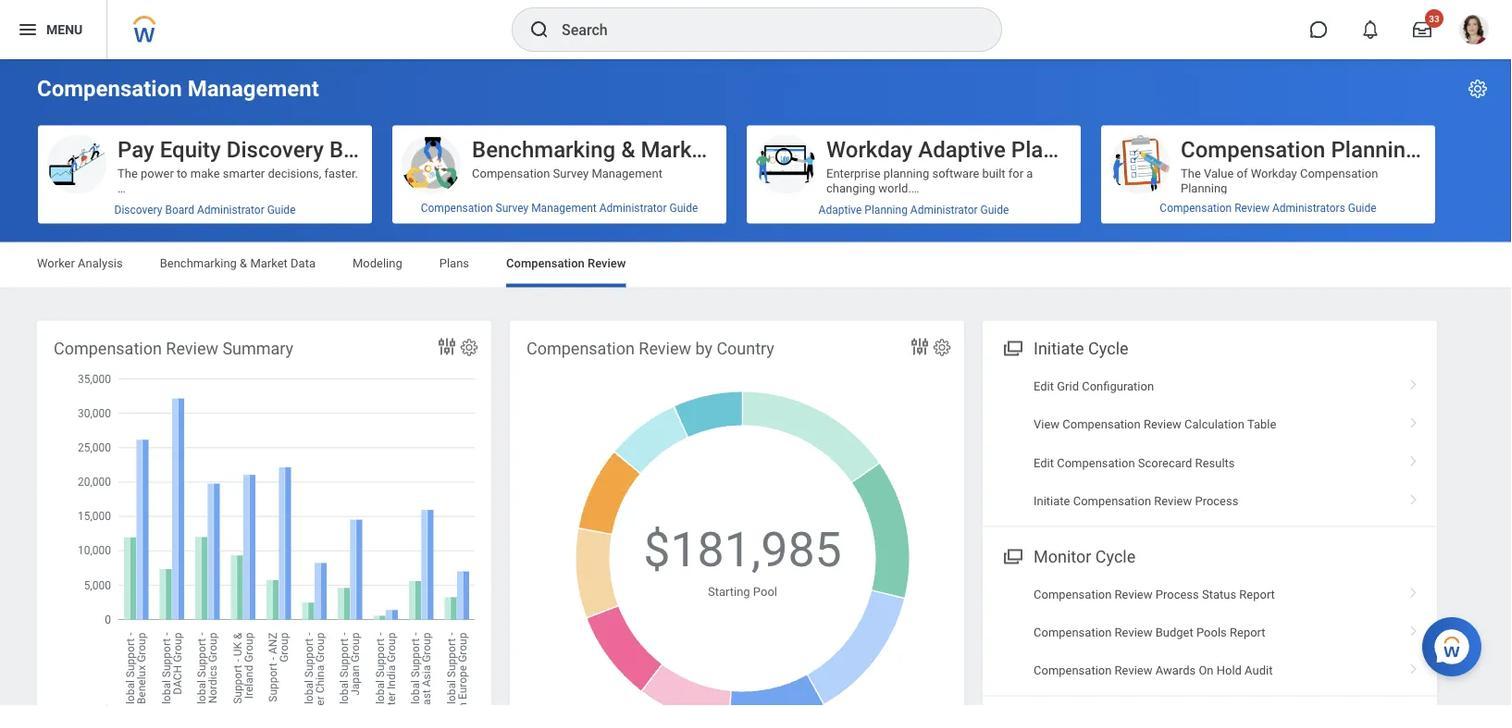 Task type: locate. For each thing, give the bounding box(es) containing it.
1 the from the left
[[118, 166, 138, 180]]

compensation review administrators guide link
[[1101, 194, 1435, 222]]

1 vertical spatial board
[[165, 203, 194, 216]]

more
[[270, 255, 298, 269]]

the down pay
[[118, 166, 138, 180]]

use
[[472, 610, 492, 624]]

smarter
[[223, 166, 265, 180]]

people,
[[248, 240, 287, 254]]

2 horizontal spatial administrator
[[911, 203, 978, 216]]

2 vertical spatial chevron right image
[[1402, 488, 1426, 506]]

0 vertical spatial market
[[641, 136, 711, 162]]

chevron right image inside edit grid configuration link
[[1402, 373, 1426, 391]]

list containing edit grid configuration
[[983, 367, 1437, 520]]

0 vertical spatial for
[[1009, 166, 1024, 180]]

2 list from the top
[[983, 575, 1437, 690]]

compensation review process status report link
[[983, 575, 1437, 613]]

country
[[717, 339, 775, 358]]

review for compensation review summary
[[166, 339, 218, 358]]

of inside the value of workday compensation planning
[[1237, 166, 1248, 180]]

1 vertical spatial report
[[1230, 625, 1266, 639]]

1 vertical spatial process
[[1156, 587, 1199, 601]]

a inside the enterprise planning software built for a changing world.
[[1027, 166, 1033, 180]]

1 chevron right image from the top
[[1402, 449, 1426, 468]]

your right answer
[[289, 329, 312, 343]]

workday up compensation review administrators guide
[[1251, 166, 1297, 180]]

2 vertical spatial management
[[531, 201, 597, 214]]

to right power
[[177, 166, 187, 180]]

benchmarking & market data up compensation survey management
[[472, 136, 762, 162]]

benchmarking
[[472, 136, 616, 162], [160, 256, 237, 270]]

2 horizontal spatial workday
[[1251, 166, 1297, 180]]

1 horizontal spatial configure and view chart data image
[[909, 335, 931, 358]]

equity
[[160, 136, 221, 162]]

make down people,
[[238, 255, 267, 269]]

pay
[[118, 136, 154, 162]]

1 vertical spatial edit
[[1034, 456, 1054, 470]]

0 vertical spatial cycle
[[1424, 136, 1478, 162]]

1 vertical spatial discovery
[[114, 203, 162, 216]]

plans
[[439, 256, 469, 270]]

0 vertical spatial report
[[1240, 587, 1275, 601]]

administrators
[[1273, 201, 1346, 214]]

0 vertical spatial management
[[188, 75, 319, 102]]

chevron right image inside initiate compensation review process link
[[1402, 488, 1426, 506]]

$181,985 button
[[643, 518, 845, 582]]

list containing compensation review process status report
[[983, 575, 1437, 690]]

0 horizontal spatial benchmarking & market data
[[160, 256, 316, 270]]

configure and view chart data image left 'configure compensation review by country' image
[[909, 335, 931, 358]]

2 edit from the top
[[1034, 456, 1054, 470]]

how
[[275, 196, 298, 210]]

2 chevron right image from the top
[[1402, 581, 1426, 599]]

1 configure and view chart data image from the left
[[436, 335, 458, 358]]

configure this page image
[[1467, 78, 1489, 100]]

chevron right image inside compensation review awards on hold audit link
[[1402, 657, 1426, 676]]

0 horizontal spatial benchmarking
[[160, 256, 237, 270]]

compensation for compensation review summary
[[54, 339, 162, 358]]

you right do at top
[[317, 196, 336, 210]]

chevron right image inside the compensation review budget pools report link
[[1402, 619, 1426, 637]]

0 vertical spatial edit
[[1034, 379, 1054, 393]]

to left manage
[[1234, 299, 1245, 313]]

1 vertical spatial adaptive
[[819, 203, 862, 216]]

2 vertical spatial cycle
[[1096, 547, 1136, 566]]

adaptive
[[918, 136, 1006, 162], [819, 203, 862, 216]]

pay equity discovery board
[[118, 136, 388, 162]]

1 vertical spatial your
[[289, 329, 312, 343]]

your up so on the top left of page
[[171, 240, 195, 254]]

1 vertical spatial initiate
[[1034, 494, 1070, 508]]

1 horizontal spatial your
[[289, 329, 312, 343]]

market
[[641, 136, 711, 162], [250, 256, 288, 270]]

&
[[621, 136, 635, 162], [1257, 211, 1265, 224], [240, 256, 247, 270]]

tab list containing worker analysis
[[19, 243, 1493, 287]]

chevron right image inside view compensation review calculation table link
[[1402, 411, 1426, 429]]

3 chevron right image from the top
[[1402, 488, 1426, 506]]

review for compensation review administrators guide
[[1235, 201, 1270, 214]]

compensation for compensation review process status report
[[1034, 587, 1112, 601]]

administrator
[[600, 201, 667, 214], [197, 203, 264, 216], [911, 203, 978, 216]]

augmented
[[118, 329, 179, 343]]

board up faster.
[[329, 136, 388, 162]]

1 horizontal spatial board
[[329, 136, 388, 162]]

0 vertical spatial process
[[1195, 494, 1239, 508]]

1 horizontal spatial you
[[317, 196, 336, 210]]

to inside flexibility to manage changes and execute quickly
[[1234, 299, 1245, 313]]

0 horizontal spatial data
[[291, 256, 316, 270]]

1 horizontal spatial &
[[621, 136, 635, 162]]

0 vertical spatial initiate
[[1034, 339, 1084, 358]]

1 vertical spatial management
[[592, 166, 663, 180]]

planning
[[884, 166, 929, 180]]

service.
[[310, 566, 351, 579]]

1 vertical spatial a
[[277, 225, 283, 239]]

guide for pay equity discovery board
[[267, 203, 296, 216]]

guide for compensation planning cycle
[[1348, 201, 1377, 214]]

1 horizontal spatial benchmarking
[[472, 136, 616, 162]]

benchmarks,
[[118, 506, 186, 520]]

make down equity
[[190, 166, 220, 180]]

edit compensation scorecard results link
[[983, 444, 1437, 482]]

menu group image
[[1000, 335, 1025, 360], [1000, 543, 1025, 568]]

2 horizontal spatial make
[[238, 255, 267, 269]]

chevron right image for compensation review awards on hold audit
[[1402, 657, 1426, 676]]

1 vertical spatial cycle
[[1088, 339, 1129, 358]]

0 horizontal spatial the
[[118, 166, 138, 180]]

0 horizontal spatial survey
[[496, 201, 529, 214]]

menu
[[46, 22, 83, 37]]

menu group image left initiate cycle
[[1000, 335, 1025, 360]]

compensation for compensation review
[[506, 256, 585, 270]]

1 initiate from the top
[[1034, 339, 1084, 358]]

list for monitor cycle
[[983, 575, 1437, 690]]

2 vertical spatial &
[[240, 256, 247, 270]]

adaptive up software
[[918, 136, 1006, 162]]

initiate up "monitor"
[[1034, 494, 1070, 508]]

review
[[1235, 201, 1270, 214], [588, 256, 626, 270], [166, 339, 218, 358], [639, 339, 691, 358], [1144, 417, 1182, 431], [1154, 494, 1192, 508], [1115, 587, 1153, 601], [1115, 625, 1153, 639], [1115, 664, 1153, 678]]

benchmarking & market data inside tab list
[[160, 256, 316, 270]]

1 horizontal spatial data
[[716, 136, 762, 162]]

the for compensation planning cycle
[[1181, 166, 1201, 180]]

for right built
[[1009, 166, 1024, 180]]

compensation review awards on hold audit
[[1034, 664, 1273, 678]]

1 vertical spatial data
[[291, 256, 316, 270]]

chevron right image
[[1402, 449, 1426, 468], [1402, 581, 1426, 599], [1402, 619, 1426, 637], [1402, 657, 1426, 676]]

an
[[118, 447, 132, 461]]

grid
[[1057, 379, 1079, 393]]

1 menu group image from the top
[[1000, 335, 1025, 360]]

review for compensation review process status report
[[1115, 587, 1153, 601]]

compensation inside the value of workday compensation planning
[[1300, 166, 1378, 180]]

configure and view chart data image left configure compensation review summary icon on the left of the page
[[436, 335, 458, 358]]

adaptive down changing
[[819, 203, 862, 216]]

review inside tab list
[[588, 256, 626, 270]]

a
[[118, 566, 125, 579]]

process
[[1195, 494, 1239, 508], [1156, 587, 1199, 601]]

$181,985 main content
[[0, 59, 1511, 706]]

answer
[[247, 329, 286, 343]]

enterprise planning software built for a changing world.
[[826, 166, 1033, 195]]

and
[[290, 240, 310, 254], [1344, 299, 1364, 313], [280, 462, 300, 476], [247, 477, 267, 491], [255, 492, 275, 505], [189, 506, 209, 520]]

management for compensation survey management
[[592, 166, 663, 180]]

0 horizontal spatial &
[[240, 256, 247, 270]]

2 initiate from the top
[[1034, 494, 1070, 508]]

discovery up the picture
[[114, 203, 162, 216]]

to
[[177, 166, 187, 180], [1217, 211, 1228, 224], [243, 225, 254, 239], [1234, 299, 1245, 313], [233, 329, 244, 343]]

compensation inside tab list
[[506, 256, 585, 270]]

report right the status
[[1240, 587, 1275, 601]]

it
[[205, 225, 212, 239]]

0 vertical spatial benchmarking & market data
[[472, 136, 762, 162]]

workforce planning
[[826, 477, 931, 491]]

0 horizontal spatial you
[[193, 255, 213, 269]]

initiate compensation review process link
[[983, 482, 1437, 520]]

33 button
[[1402, 9, 1444, 50]]

configure and view chart data image inside compensation review summary element
[[436, 335, 458, 358]]

and down complete
[[290, 240, 310, 254]]

1 horizontal spatial the
[[1181, 166, 1201, 180]]

faster.
[[324, 166, 358, 180]]

benchmarking & market data down finances,
[[160, 256, 316, 270]]

compensation review awards on hold audit link
[[983, 652, 1437, 690]]

1 vertical spatial benchmarking
[[160, 256, 237, 270]]

1 horizontal spatial workday
[[826, 136, 913, 162]]

0 horizontal spatial market
[[250, 256, 288, 270]]

to left answer
[[233, 329, 244, 343]]

chevron right image inside compensation review process status report link
[[1402, 581, 1426, 599]]

sales
[[826, 625, 856, 639]]

0 horizontal spatial your
[[171, 240, 195, 254]]

budgets
[[209, 492, 252, 505]]

and left execute on the right of page
[[1344, 299, 1364, 313]]

compensation review administrators guide
[[1160, 201, 1377, 214]]

1 vertical spatial &
[[1257, 211, 1265, 224]]

Search Workday  search field
[[562, 9, 963, 50]]

questions.
[[118, 344, 173, 358]]

benchmarking up compensation survey management
[[472, 136, 616, 162]]

financial planning
[[826, 329, 924, 343]]

it
[[503, 196, 510, 210]]

1 horizontal spatial for
[[1009, 166, 1024, 180]]

0 horizontal spatial for
[[269, 566, 284, 579]]

configure and view chart data image
[[436, 335, 458, 358], [909, 335, 931, 358]]

1 vertical spatial survey
[[496, 201, 529, 214]]

configure and view chart data image for compensation review summary
[[436, 335, 458, 358]]

review for compensation review budget pools report
[[1115, 625, 1153, 639]]

0 vertical spatial menu group image
[[1000, 335, 1025, 360]]

guide for workday adaptive planning
[[981, 203, 1009, 216]]

the inside the value of workday compensation planning
[[1181, 166, 1201, 180]]

1 edit from the top
[[1034, 379, 1054, 393]]

compensation for compensation review administrators guide
[[1160, 201, 1232, 214]]

cycle right "monitor"
[[1096, 547, 1136, 566]]

report for compensation review budget pools report
[[1230, 625, 1266, 639]]

initiate up grid
[[1034, 339, 1084, 358]]

0 vertical spatial discovery
[[227, 136, 324, 162]]

results
[[1195, 456, 1235, 470]]

compensation review by country
[[527, 339, 775, 358]]

a left single
[[272, 506, 279, 520]]

1 list from the top
[[983, 367, 1437, 520]]

of right value
[[1237, 166, 1248, 180]]

plans,
[[278, 492, 310, 505]]

administrator down compensation survey management
[[600, 201, 667, 214]]

0 horizontal spatial administrator
[[197, 203, 264, 216]]

quickly
[[1181, 314, 1220, 328]]

a right get on the left
[[277, 225, 283, 239]]

world.
[[879, 181, 911, 195]]

strategy
[[1305, 211, 1349, 224]]

cycle
[[1424, 136, 1478, 162], [1088, 339, 1129, 358], [1096, 547, 1136, 566]]

for left "self-"
[[269, 566, 284, 579]]

3 chevron right image from the top
[[1402, 619, 1426, 637]]

board up makes on the left top
[[165, 203, 194, 216]]

guide
[[670, 201, 698, 214], [1348, 201, 1377, 214], [267, 203, 296, 216], [981, 203, 1009, 216]]

chevron right image for compensation review process status report
[[1402, 581, 1426, 599]]

administrator up the easy
[[197, 203, 264, 216]]

workday up enterprise
[[826, 136, 913, 162]]

list
[[983, 367, 1437, 520], [983, 575, 1437, 690]]

1 horizontal spatial make
[[190, 166, 220, 180]]

management up compensation survey management administrator guide
[[592, 166, 663, 180]]

2 configure and view chart data image from the left
[[909, 335, 931, 358]]

0 vertical spatial data
[[716, 136, 762, 162]]

1 vertical spatial menu group image
[[1000, 543, 1025, 568]]

& up compensation survey management
[[621, 136, 635, 162]]

report
[[1240, 587, 1275, 601], [1230, 625, 1266, 639]]

cycle for initiate cycle
[[1088, 339, 1129, 358]]

management for compensation survey management administrator guide
[[531, 201, 597, 214]]

1 vertical spatial market
[[250, 256, 288, 270]]

pool
[[753, 584, 777, 598]]

1 vertical spatial for
[[269, 566, 284, 579]]

2 the from the left
[[1181, 166, 1201, 180]]

0 vertical spatial workday
[[826, 136, 913, 162]]

2 chevron right image from the top
[[1402, 411, 1426, 429]]

data inside tab list
[[291, 256, 316, 270]]

initiate for initiate compensation review process
[[1034, 494, 1070, 508]]

edit left grid
[[1034, 379, 1054, 393]]

market inside tab list
[[250, 256, 288, 270]]

chevron right image inside edit compensation scorecard results link
[[1402, 449, 1426, 468]]

make down data—you
[[118, 211, 147, 224]]

edit for edit compensation scorecard results
[[1034, 456, 1054, 470]]

discovery up decisions,
[[227, 136, 324, 162]]

tons
[[202, 196, 226, 210]]

board
[[329, 136, 388, 162], [165, 203, 194, 216]]

and right party
[[247, 477, 267, 491]]

the left value
[[1181, 166, 1201, 180]]

workday inside the value of workday compensation planning
[[1251, 166, 1297, 180]]

& right can
[[240, 256, 247, 270]]

chevron right image
[[1402, 373, 1426, 391], [1402, 411, 1426, 429], [1402, 488, 1426, 506]]

configure and view chart data image inside compensation review by country element
[[909, 335, 931, 358]]

administrator down the enterprise planning software built for a changing world. in the right of the page
[[911, 203, 978, 216]]

4 chevron right image from the top
[[1402, 657, 1426, 676]]

scorecard
[[1138, 456, 1192, 470]]

1 chevron right image from the top
[[1402, 373, 1426, 391]]

1 vertical spatial benchmarking & market data
[[160, 256, 316, 270]]

chevron right image for calculation
[[1402, 411, 1426, 429]]

complete
[[286, 225, 336, 239]]

management up pay equity discovery board at the top of the page
[[188, 75, 319, 102]]

process inside initiate compensation review process link
[[1195, 494, 1239, 508]]

0 vertical spatial make
[[190, 166, 220, 180]]

view compensation review calculation table
[[1034, 417, 1277, 431]]

0 horizontal spatial workday
[[118, 225, 164, 239]]

process down the 'results'
[[1195, 494, 1239, 508]]

easy
[[215, 225, 240, 239]]

a right built
[[1027, 166, 1033, 180]]

you right so on the top left of page
[[193, 255, 213, 269]]

process up budget
[[1156, 587, 1199, 601]]

2 vertical spatial a
[[272, 506, 279, 520]]

2 vertical spatial make
[[238, 255, 267, 269]]

bring
[[137, 462, 165, 476]]

edit down view
[[1034, 456, 1054, 470]]

tab list
[[19, 243, 1493, 287]]

planning
[[1011, 136, 1099, 162], [1331, 136, 1418, 162], [1181, 181, 1228, 195], [865, 203, 908, 216], [878, 329, 924, 343], [885, 477, 931, 491], [859, 625, 905, 639]]

management
[[188, 75, 319, 102], [592, 166, 663, 180], [531, 201, 597, 214]]

1 vertical spatial you
[[193, 255, 213, 269]]

2 vertical spatial workday
[[118, 225, 164, 239]]

report right pools
[[1230, 625, 1266, 639]]

2 menu group image from the top
[[1000, 543, 1025, 568]]

initiate inside "list"
[[1034, 494, 1070, 508]]

0 vertical spatial list
[[983, 367, 1437, 520]]

monitor
[[1034, 547, 1091, 566]]

0 vertical spatial your
[[171, 240, 195, 254]]

0 vertical spatial benchmarking
[[472, 136, 616, 162]]

data,
[[180, 492, 206, 505]]

benchmarking down finances,
[[160, 256, 237, 270]]

to left get on the left
[[243, 225, 254, 239]]

compensation review summary element
[[37, 321, 491, 706]]

workday inside data—you have tons of it, but how do you make sense of it? workday makes it easy to get a complete picture of your finances, people, and operations so you can make more informed decisions.
[[118, 225, 164, 239]]

management down compensation survey management
[[531, 201, 597, 214]]

0 vertical spatial adaptive
[[918, 136, 1006, 162]]

0 vertical spatial you
[[317, 196, 336, 210]]

1 horizontal spatial discovery
[[227, 136, 324, 162]]

cycle up configuration
[[1088, 339, 1129, 358]]

0 vertical spatial survey
[[553, 166, 589, 180]]

0 vertical spatial &
[[621, 136, 635, 162]]

monitor cycle
[[1034, 547, 1136, 566]]

1 vertical spatial list
[[983, 575, 1437, 690]]

menu group image left "monitor"
[[1000, 543, 1025, 568]]

0 horizontal spatial adaptive
[[819, 203, 862, 216]]

0 horizontal spatial board
[[165, 203, 194, 216]]

edit
[[1034, 379, 1054, 393], [1034, 456, 1054, 470]]

workday up the picture
[[118, 225, 164, 239]]

can
[[216, 255, 235, 269]]

of
[[1237, 166, 1248, 180], [229, 196, 240, 210], [185, 211, 196, 224], [157, 240, 168, 254]]

1 vertical spatial chevron right image
[[1402, 411, 1426, 429]]

1 horizontal spatial survey
[[553, 166, 589, 180]]

1 vertical spatial workday
[[1251, 166, 1297, 180]]

third-
[[189, 477, 217, 491]]

review for compensation review
[[588, 256, 626, 270]]

0 horizontal spatial configure and view chart data image
[[436, 335, 458, 358]]

cycle down configure this page image
[[1424, 136, 1478, 162]]

planning inside the value of workday compensation planning
[[1181, 181, 1228, 195]]

& right plan
[[1257, 211, 1265, 224]]

0 vertical spatial a
[[1027, 166, 1033, 180]]

1 vertical spatial make
[[118, 211, 147, 224]]

for inside the enterprise planning software built for a changing world.
[[1009, 166, 1024, 180]]

0 vertical spatial chevron right image
[[1402, 373, 1426, 391]]



Task type: vqa. For each thing, say whether or not it's contained in the screenshot.
Results
yes



Task type: describe. For each thing, give the bounding box(es) containing it.
single
[[282, 506, 314, 520]]

and inside data—you have tons of it, but how do you make sense of it? workday makes it easy to get a complete picture of your finances, people, and operations so you can make more informed decisions.
[[290, 240, 310, 254]]

by
[[695, 339, 713, 358]]

profile logan mcneil image
[[1460, 15, 1489, 48]]

survey for compensation survey management
[[553, 166, 589, 180]]

0 horizontal spatial discovery
[[114, 203, 162, 216]]

workforce
[[826, 477, 882, 491]]

of up operations
[[157, 240, 168, 254]]

compensation for compensation review awards on hold audit
[[1034, 664, 1112, 678]]

edit for edit grid configuration
[[1034, 379, 1054, 393]]

get
[[257, 225, 274, 239]]

configure compensation review summary image
[[459, 337, 479, 358]]

use cases
[[472, 610, 529, 624]]

0 vertical spatial board
[[329, 136, 388, 162]]

of left it?
[[185, 211, 196, 224]]

for for model
[[269, 566, 284, 579]]

0 horizontal spatial make
[[118, 211, 147, 224]]

compensation survey management administrator guide link
[[392, 194, 727, 222]]

it?
[[199, 211, 211, 224]]

inbox large image
[[1413, 20, 1432, 39]]

compensation review budget pools report link
[[983, 613, 1437, 652]]

sense
[[150, 211, 182, 224]]

plan
[[1231, 211, 1254, 224]]

compensation review
[[506, 256, 626, 270]]

administrator for pay equity discovery board
[[197, 203, 264, 216]]

and up legacy
[[280, 462, 300, 476]]

chevron right image for edit compensation scorecard results
[[1402, 449, 1426, 468]]

have
[[174, 196, 199, 210]]

tab list inside $181,985 main content
[[19, 243, 1493, 287]]

for for built
[[1009, 166, 1024, 180]]

data—you
[[118, 196, 171, 210]]

audit
[[1245, 664, 1273, 678]]

changes
[[1294, 299, 1341, 313]]

legacy
[[270, 477, 305, 491]]

a inside 'an intelligent data core. we bring everything—financial and workforce transactions, third-party and legacy application data, budgets and plans, peer benchmarks, and more—into a single system.'
[[272, 506, 279, 520]]

initiate cycle
[[1034, 339, 1129, 358]]

enterprise
[[826, 166, 881, 180]]

1 horizontal spatial market
[[641, 136, 711, 162]]

flexibility
[[1181, 299, 1231, 313]]

menu group image for monitor cycle
[[1000, 543, 1025, 568]]

what
[[472, 196, 500, 210]]

it,
[[243, 196, 252, 210]]

cycle for monitor cycle
[[1096, 547, 1136, 566]]

everything—financial
[[167, 462, 277, 476]]

hold
[[1217, 664, 1242, 678]]

process inside compensation review process status report link
[[1156, 587, 1199, 601]]

workday adaptive planning
[[826, 136, 1099, 162]]

compensation for compensation management
[[37, 75, 182, 102]]

of left 'it,'
[[229, 196, 240, 210]]

transactions,
[[118, 477, 186, 491]]

modeling
[[353, 256, 402, 270]]

planning for workforce planning
[[885, 477, 931, 491]]

review for compensation review by country
[[639, 339, 691, 358]]

we
[[118, 462, 134, 476]]

benchmarking inside tab list
[[160, 256, 237, 270]]

1 horizontal spatial adaptive
[[918, 136, 1006, 162]]

to inside augmented analytics to answer your questions.
[[233, 329, 244, 343]]

summary
[[222, 339, 294, 358]]

informed
[[301, 255, 350, 269]]

makes
[[167, 225, 203, 239]]

notifications large image
[[1361, 20, 1380, 39]]

your inside augmented analytics to answer your questions.
[[289, 329, 312, 343]]

compensation for compensation review by country
[[527, 339, 635, 358]]

and down legacy
[[255, 492, 275, 505]]

what it is?
[[472, 196, 528, 210]]

calculation
[[1185, 417, 1245, 431]]

compensation review budget pools report
[[1034, 625, 1266, 639]]

ability to plan & define strategy
[[1181, 211, 1349, 224]]

augmented analytics to answer your questions.
[[118, 329, 312, 358]]

list for initiate cycle
[[983, 367, 1437, 520]]

decisions.
[[118, 270, 172, 284]]

compensation for compensation planning cycle
[[1181, 136, 1326, 162]]

2 horizontal spatial &
[[1257, 211, 1265, 224]]

edit compensation scorecard results
[[1034, 456, 1235, 470]]

compensation survey management
[[472, 166, 663, 180]]

to inside data—you have tons of it, but how do you make sense of it? workday makes it easy to get a complete picture of your finances, people, and operations so you can make more informed decisions.
[[243, 225, 254, 239]]

business benefits
[[472, 373, 567, 387]]

report for compensation review process status report
[[1240, 587, 1275, 601]]

initiate compensation review process
[[1034, 494, 1239, 508]]

compensation for compensation survey management
[[472, 166, 550, 180]]

compensation for compensation review budget pools report
[[1034, 625, 1112, 639]]

execute
[[1367, 299, 1409, 313]]

workforce
[[303, 462, 357, 476]]

compensation management
[[37, 75, 319, 102]]

compensation survey management administrator guide
[[421, 201, 698, 214]]

compensation review by country element
[[510, 321, 964, 706]]

chevron right image for process
[[1402, 488, 1426, 506]]

the for pay equity discovery board
[[118, 166, 138, 180]]

survey for compensation survey management administrator guide
[[496, 201, 529, 214]]

compensation for compensation survey management administrator guide
[[421, 201, 493, 214]]

a inside data—you have tons of it, but how do you make sense of it? workday makes it easy to get a complete picture of your finances, people, and operations so you can make more informed decisions.
[[277, 225, 283, 239]]

justify image
[[17, 19, 39, 41]]

self-
[[287, 566, 310, 579]]

view compensation review calculation table link
[[983, 405, 1437, 444]]

sales planning
[[826, 625, 905, 639]]

planning for financial planning
[[878, 329, 924, 343]]

finances,
[[198, 240, 245, 254]]

analysis
[[78, 256, 123, 270]]

consistent
[[128, 566, 184, 579]]

review for compensation review awards on hold audit
[[1115, 664, 1153, 678]]

your inside data—you have tons of it, but how do you make sense of it? workday makes it easy to get a complete picture of your finances, people, and operations so you can make more informed decisions.
[[171, 240, 195, 254]]

application
[[118, 492, 177, 505]]

administrator for workday adaptive planning
[[911, 203, 978, 216]]

planning for compensation planning cycle
[[1331, 136, 1418, 162]]

view
[[1034, 417, 1060, 431]]

planning for adaptive planning administrator guide
[[865, 203, 908, 216]]

compensation review summary
[[54, 339, 294, 358]]

data—you have tons of it, but how do you make sense of it? workday makes it easy to get a complete picture of your finances, people, and operations so you can make more informed decisions.
[[118, 196, 350, 284]]

define
[[1268, 211, 1302, 224]]

starting
[[708, 584, 750, 598]]

is?
[[513, 196, 528, 210]]

discovery board administrator guide
[[114, 203, 296, 216]]

built
[[982, 166, 1006, 180]]

an intelligent data core. we bring everything—financial and workforce transactions, third-party and legacy application data, budgets and plans, peer benchmarks, and more—into a single system.
[[118, 447, 359, 520]]

pools
[[1197, 625, 1227, 639]]

adaptive planning administrator guide link
[[747, 196, 1081, 224]]

search image
[[528, 19, 551, 41]]

the value of workday compensation planning
[[1181, 166, 1378, 195]]

menu group image for initiate cycle
[[1000, 335, 1025, 360]]

the power to make smarter decisions, faster.
[[118, 166, 358, 180]]

1 horizontal spatial administrator
[[600, 201, 667, 214]]

menu banner
[[0, 0, 1511, 59]]

planning for sales planning
[[859, 625, 905, 639]]

budget
[[1156, 625, 1194, 639]]

core.
[[217, 447, 244, 461]]

and inside flexibility to manage changes and execute quickly
[[1344, 299, 1364, 313]]

to left plan
[[1217, 211, 1228, 224]]

ability
[[1181, 211, 1214, 224]]

compensation review process status report
[[1034, 587, 1275, 601]]

table
[[1247, 417, 1277, 431]]

1 horizontal spatial benchmarking & market data
[[472, 136, 762, 162]]

power
[[141, 166, 174, 180]]

decisions,
[[268, 166, 321, 180]]

configure compensation review by country image
[[932, 337, 952, 358]]

edit grid configuration link
[[983, 367, 1437, 405]]

initiate for initiate cycle
[[1034, 339, 1084, 358]]

model
[[232, 566, 266, 579]]

configure and view chart data image for compensation review by country
[[909, 335, 931, 358]]

analytics
[[182, 329, 230, 343]]

operations
[[118, 255, 174, 269]]

chevron right image for compensation review budget pools report
[[1402, 619, 1426, 637]]

awards
[[1156, 664, 1196, 678]]

and down data,
[[189, 506, 209, 520]]

& inside tab list
[[240, 256, 247, 270]]

manage
[[1248, 299, 1291, 313]]



